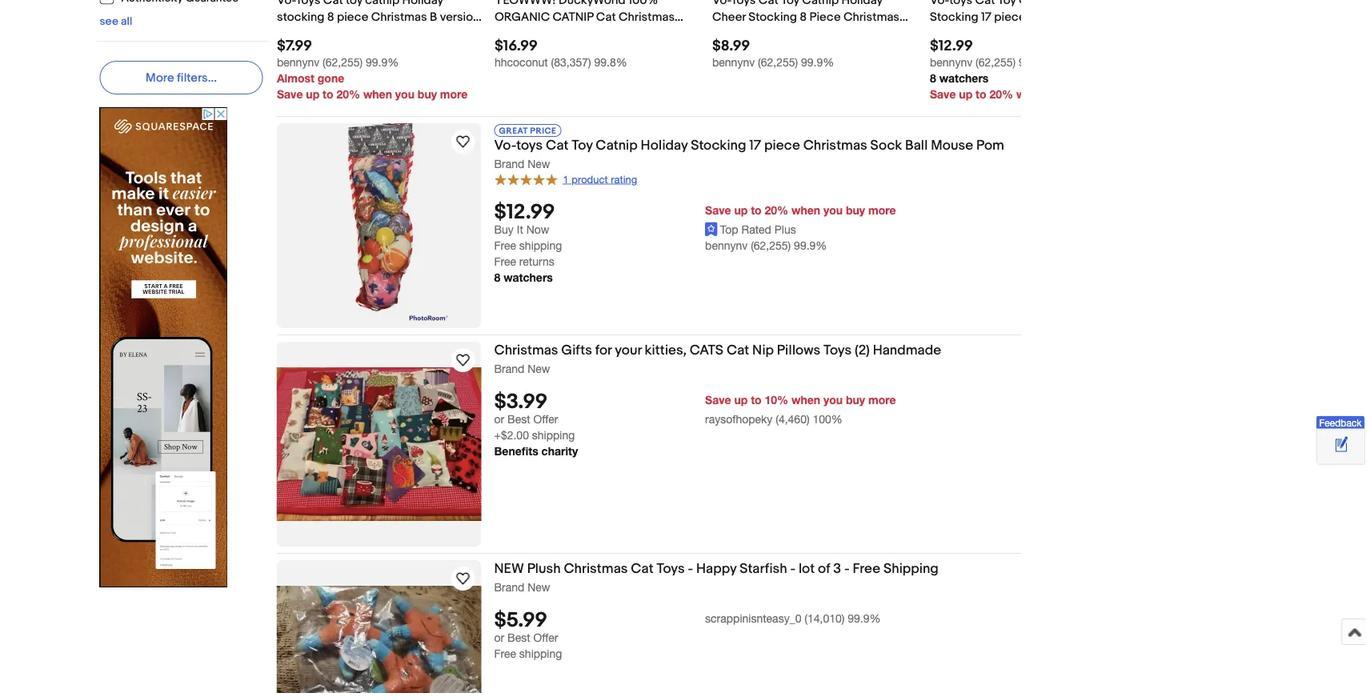 Task type: vqa. For each thing, say whether or not it's contained in the screenshot.
Dooney & Bourke Saffiano Brenna image
no



Task type: describe. For each thing, give the bounding box(es) containing it.
returns
[[520, 255, 555, 268]]

holiday inside the great price vo-toys cat toy catnip holiday stocking 17 piece christmas sock ball mouse pom brand new
[[641, 137, 688, 154]]

buy inside save up to 20% when you buy more buy it now
[[846, 203, 866, 217]]

watch new plush christmas cat toys - happy starfish - lot of 3 - free shipping image
[[454, 569, 473, 589]]

rating
[[611, 173, 638, 185]]

bennynv inside vo-toys cat toy catnip holiday stocking 8 piece christmas b version xpet sponge $7.99 bennynv (62,255) 99.9% almost gone save up to 20% when you buy more
[[277, 56, 319, 69]]

mouse
[[931, 137, 974, 154]]

100% for duckyworld
[[628, 0, 658, 8]]

top rated plus
[[721, 223, 797, 236]]

great price button
[[494, 123, 562, 137]]

ball
[[906, 137, 928, 154]]

kitties,
[[645, 342, 687, 359]]

vo- inside the great price vo-toys cat toy catnip holiday stocking 17 piece christmas sock ball mouse pom brand new
[[494, 137, 517, 154]]

to inside save up to 20% when you buy more buy it now
[[751, 203, 762, 217]]

$7.99
[[277, 37, 312, 54]]

you inside $12.99 bennynv (62,255) 99.9% 8 watchers save up to 20% when you buy more
[[1048, 88, 1068, 101]]

almost
[[277, 72, 314, 85]]

toys
[[517, 137, 543, 154]]

vo-toys cat toy catnip holiday stocking 17 piece christmas sock ball mouse pom image
[[302, 123, 456, 328]]

up inside $12.99 bennynv (62,255) 99.9% 8 watchers save up to 20% when you buy more
[[959, 88, 973, 101]]

cats
[[690, 342, 724, 359]]

catnip
[[365, 0, 399, 8]]

1 product rating link
[[494, 172, 638, 186]]

christmas inside christmas gifts for your kitties, cats cat nip pillows toys (2) handmade brand new
[[494, 342, 559, 359]]

yeowww!
[[494, 0, 556, 8]]

99.8%
[[594, 56, 627, 69]]

catnip inside vo-toys cat toy catnip holiday cheer stocking 8 piece christmas 2022 version $8.99 bennynv (62,255) 99.9%
[[802, 0, 839, 8]]

$5.99
[[494, 609, 548, 634]]

8 inside vo-toys cat toy catnip holiday stocking 8 piece christmas b version xpet sponge $7.99 bennynv (62,255) 99.9% almost gone save up to 20% when you buy more
[[327, 10, 334, 24]]

holiday inside vo-toys cat toy catnip holiday stocking 8 piece christmas b version xpet sponge $7.99 bennynv (62,255) 99.9% almost gone save up to 20% when you buy more
[[402, 0, 443, 8]]

stocking
[[277, 10, 324, 24]]

(62,255) inside vo-toys cat toy catnip holiday cheer stocking 8 piece christmas 2022 version $8.99 bennynv (62,255) 99.9%
[[758, 56, 798, 69]]

bennynv inside $12.99 bennynv (62,255) 99.9% 8 watchers save up to 20% when you buy more
[[930, 56, 973, 69]]

100% for (4,460)
[[813, 413, 843, 426]]

watchers inside bennynv (62,255) 99.9% free returns 8 watchers
[[504, 271, 553, 284]]

watch christmas gifts for your kitties, cats cat nip pillows toys (2) handmade image
[[454, 351, 473, 370]]

new inside christmas gifts for your kitties, cats cat nip pillows toys (2) handmade brand new
[[528, 362, 550, 375]]

save inside $12.99 bennynv (62,255) 99.9% 8 watchers save up to 20% when you buy more
[[930, 88, 956, 101]]

plus
[[775, 223, 797, 236]]

piece inside the great price vo-toys cat toy catnip holiday stocking 17 piece christmas sock ball mouse pom brand new
[[765, 137, 801, 154]]

nip
[[753, 342, 774, 359]]

brand inside christmas gifts for your kitties, cats cat nip pillows toys (2) handmade brand new
[[494, 362, 525, 375]]

free shipping
[[494, 239, 562, 252]]

great
[[499, 126, 528, 136]]

(83,357)
[[551, 56, 591, 69]]

save up to 20% when you buy more buy it now
[[494, 203, 896, 236]]

$3.99
[[494, 390, 548, 415]]

raysofhopeky (4,460) 100% +$2.00 shipping benefits charity
[[494, 413, 843, 458]]

pillows
[[777, 342, 821, 359]]

more inside vo-toys cat toy catnip holiday stocking 8 piece christmas b version xpet sponge $7.99 bennynv (62,255) 99.9% almost gone save up to 20% when you buy more
[[440, 88, 467, 101]]

toys inside christmas gifts for your kitties, cats cat nip pillows toys (2) handmade brand new
[[824, 342, 852, 359]]

watchers inside $12.99 bennynv (62,255) 99.9% 8 watchers save up to 20% when you buy more
[[939, 72, 989, 85]]

free inside bennynv (62,255) 99.9% free returns 8 watchers
[[494, 255, 516, 268]]

vo-toys cat toy catnip holiday stocking 17 piece christmas sock ball mouse pom link
[[494, 137, 1022, 157]]

pom
[[977, 137, 1005, 154]]

of
[[818, 561, 831, 577]]

1 - from the left
[[688, 561, 694, 577]]

holiday inside vo-toys cat toy catnip holiday cheer stocking 8 piece christmas 2022 version $8.99 bennynv (62,255) 99.9%
[[842, 0, 883, 8]]

lot
[[799, 561, 815, 577]]

bennynv inside bennynv (62,255) 99.9% free returns 8 watchers
[[706, 239, 748, 252]]

20% inside save up to 20% when you buy more buy it now
[[765, 203, 789, 217]]

sponge
[[306, 27, 349, 41]]

version
[[440, 10, 479, 24]]

best inside save up to 10% when you buy more or best offer
[[508, 413, 531, 426]]

vo- for sponge
[[277, 0, 296, 8]]

version
[[743, 27, 784, 41]]

buy inside save up to 10% when you buy more or best offer
[[846, 393, 866, 407]]

1 product rating
[[563, 173, 638, 185]]

vo-toys cat toy catnip holiday stocking 8 piece christmas b version xpet sponge link
[[277, 0, 482, 41]]

shipping inside raysofhopeky (4,460) 100% +$2.00 shipping benefits charity
[[532, 429, 575, 442]]

christmas gifts for your kitties, cats cat nip pillows toys (2) handmade link
[[494, 342, 1022, 362]]

toys inside the 'new plush christmas cat toys - happy starfish - lot of 3 - free shipping brand new'
[[657, 561, 685, 577]]

top rated plus image
[[706, 222, 718, 237]]

new plush christmas cat toys - happy starfish - lot of 3 - free shipping image
[[277, 586, 482, 693]]

see all button
[[100, 14, 132, 28]]

see
[[100, 14, 118, 28]]

cat inside the great price vo-toys cat toy catnip holiday stocking 17 piece christmas sock ball mouse pom brand new
[[546, 137, 569, 154]]

shipping
[[884, 561, 939, 577]]

vo-toys cat toy catnip holiday cheer stocking 8 piece christmas 2022 version link
[[712, 0, 917, 41]]

you inside vo-toys cat toy catnip holiday stocking 8 piece christmas b version xpet sponge $7.99 bennynv (62,255) 99.9% almost gone save up to 20% when you buy more
[[395, 88, 414, 101]]

gone
[[317, 72, 344, 85]]

holiday inside yeowww! duckyworld 100% organic catnip cat christmas holiday stocking toys $16.99 hhcoconut (83,357) 99.8%
[[494, 27, 536, 41]]

cat inside the 'new plush christmas cat toys - happy starfish - lot of 3 - free shipping brand new'
[[631, 561, 654, 577]]

product
[[572, 173, 608, 185]]

b
[[430, 10, 437, 24]]

gifts
[[562, 342, 592, 359]]

more filters...
[[146, 70, 217, 85]]

save inside save up to 20% when you buy more buy it now
[[706, 203, 732, 217]]

xpet
[[277, 27, 304, 41]]

99.9% inside scrappinisnteasy_0 (14,010) 99.9% or best offer free shipping
[[848, 612, 881, 625]]

+$2.00
[[494, 429, 529, 442]]

brand inside the great price vo-toys cat toy catnip holiday stocking 17 piece christmas sock ball mouse pom brand new
[[494, 157, 525, 170]]

feedback
[[1320, 418, 1362, 429]]

christmas inside the great price vo-toys cat toy catnip holiday stocking 17 piece christmas sock ball mouse pom brand new
[[804, 137, 868, 154]]

yeowww! duckyworld 100% organic catnip cat christmas holiday stocking toys $16.99 hhcoconut (83,357) 99.8%
[[494, 0, 675, 69]]

cat inside christmas gifts for your kitties, cats cat nip pillows toys (2) handmade brand new
[[727, 342, 750, 359]]

(4,460)
[[776, 413, 810, 426]]

toy inside vo-toys cat toy catnip holiday cheer stocking 8 piece christmas 2022 version $8.99 bennynv (62,255) 99.9%
[[781, 0, 799, 8]]

for
[[595, 342, 612, 359]]

up inside save up to 20% when you buy more buy it now
[[735, 203, 748, 217]]

free inside scrappinisnteasy_0 (14,010) 99.9% or best offer free shipping
[[494, 648, 516, 661]]

christmas gifts for your kitties, cats cat nip pillows toys (2) handmade brand new
[[494, 342, 942, 375]]

cat inside vo-toys cat toy catnip holiday stocking 8 piece christmas b version xpet sponge $7.99 bennynv (62,255) 99.9% almost gone save up to 20% when you buy more
[[323, 0, 343, 8]]

toys inside vo-toys cat toy catnip holiday cheer stocking 8 piece christmas 2022 version $8.99 bennynv (62,255) 99.9%
[[731, 0, 756, 8]]

to inside $12.99 bennynv (62,255) 99.9% 8 watchers save up to 20% when you buy more
[[976, 88, 987, 101]]

christmas inside vo-toys cat toy catnip holiday stocking 8 piece christmas b version xpet sponge $7.99 bennynv (62,255) 99.9% almost gone save up to 20% when you buy more
[[371, 10, 427, 24]]

3 - from the left
[[845, 561, 850, 577]]

8 inside bennynv (62,255) 99.9% free returns 8 watchers
[[494, 271, 501, 284]]

new plush christmas cat toys - happy starfish - lot of 3 - free shipping link
[[494, 561, 1022, 580]]

toys inside yeowww! duckyworld 100% organic catnip cat christmas holiday stocking toys $16.99 hhcoconut (83,357) 99.8%
[[590, 27, 614, 41]]

price
[[530, 126, 557, 136]]

piece inside vo-toys cat toy catnip holiday stocking 8 piece christmas b version xpet sponge $7.99 bennynv (62,255) 99.9% almost gone save up to 20% when you buy more
[[337, 10, 368, 24]]

organic
[[494, 10, 550, 24]]

more
[[146, 70, 174, 85]]

1
[[563, 173, 569, 185]]

to inside vo-toys cat toy catnip holiday stocking 8 piece christmas b version xpet sponge $7.99 bennynv (62,255) 99.9% almost gone save up to 20% when you buy more
[[322, 88, 333, 101]]

20% inside $12.99 bennynv (62,255) 99.9% 8 watchers save up to 20% when you buy more
[[990, 88, 1013, 101]]

top
[[721, 223, 739, 236]]

it
[[517, 223, 524, 236]]

now
[[527, 223, 550, 236]]

bennynv inside vo-toys cat toy catnip holiday cheer stocking 8 piece christmas 2022 version $8.99 bennynv (62,255) 99.9%
[[712, 56, 755, 69]]

christmas inside yeowww! duckyworld 100% organic catnip cat christmas holiday stocking toys $16.99 hhcoconut (83,357) 99.8%
[[619, 10, 675, 24]]

when inside $12.99 bennynv (62,255) 99.9% 8 watchers save up to 20% when you buy more
[[1016, 88, 1045, 101]]

new plush christmas cat toys - happy starfish - lot of 3 - free shipping heading
[[494, 561, 939, 577]]

or inside scrappinisnteasy_0 (14,010) 99.9% or best offer free shipping
[[494, 632, 505, 645]]

vo- for $8.99
[[712, 0, 731, 8]]

save up to 10% when you buy more or best offer
[[494, 393, 896, 426]]

duckyworld
[[559, 0, 626, 8]]

all
[[121, 14, 132, 28]]

up inside save up to 10% when you buy more or best offer
[[735, 393, 748, 407]]

more inside $12.99 bennynv (62,255) 99.9% 8 watchers save up to 20% when you buy more
[[1093, 88, 1121, 101]]

yeowww! duckyworld 100% organic catnip cat christmas holiday stocking toys heading
[[494, 0, 683, 41]]

handmade
[[873, 342, 942, 359]]

2 - from the left
[[791, 561, 796, 577]]

(62,255) inside $12.99 bennynv (62,255) 99.9% 8 watchers save up to 20% when you buy more
[[976, 56, 1016, 69]]

99.9% inside vo-toys cat toy catnip holiday cheer stocking 8 piece christmas 2022 version $8.99 bennynv (62,255) 99.9%
[[801, 56, 834, 69]]

2022
[[712, 27, 740, 41]]



Task type: locate. For each thing, give the bounding box(es) containing it.
up
[[306, 88, 319, 101], [959, 88, 973, 101], [735, 203, 748, 217], [735, 393, 748, 407]]

0 vertical spatial new
[[528, 157, 550, 170]]

0 vertical spatial piece
[[337, 10, 368, 24]]

toys inside vo-toys cat toy catnip holiday stocking 8 piece christmas b version xpet sponge $7.99 bennynv (62,255) 99.9% almost gone save up to 20% when you buy more
[[296, 0, 320, 8]]

to inside save up to 10% when you buy more or best offer
[[751, 393, 762, 407]]

vo- inside vo-toys cat toy catnip holiday stocking 8 piece christmas b version xpet sponge $7.99 bennynv (62,255) 99.9% almost gone save up to 20% when you buy more
[[277, 0, 296, 8]]

8 left the "piece"
[[800, 10, 807, 24]]

raysofhopeky
[[706, 413, 773, 426]]

stocking inside yeowww! duckyworld 100% organic catnip cat christmas holiday stocking toys $16.99 hhcoconut (83,357) 99.8%
[[538, 27, 587, 41]]

cat inside yeowww! duckyworld 100% organic catnip cat christmas holiday stocking toys $16.99 hhcoconut (83,357) 99.8%
[[596, 10, 616, 24]]

2 vertical spatial brand
[[494, 581, 525, 594]]

shipping inside scrappinisnteasy_0 (14,010) 99.9% or best offer free shipping
[[520, 648, 562, 661]]

0 vertical spatial 100%
[[628, 0, 658, 8]]

up up mouse
[[959, 88, 973, 101]]

cat left nip
[[727, 342, 750, 359]]

you inside save up to 10% when you buy more or best offer
[[824, 393, 843, 407]]

1 vertical spatial watchers
[[504, 271, 553, 284]]

more inside save up to 10% when you buy more or best offer
[[869, 393, 896, 407]]

$12.99 for $12.99 bennynv (62,255) 99.9% 8 watchers save up to 20% when you buy more
[[930, 37, 973, 54]]

1 offer from the top
[[534, 413, 558, 426]]

1 horizontal spatial -
[[791, 561, 796, 577]]

christmas right plush
[[564, 561, 628, 577]]

bennynv
[[277, 56, 319, 69], [712, 56, 755, 69], [930, 56, 973, 69], [706, 239, 748, 252]]

more filters... button
[[100, 61, 263, 94]]

8 inside vo-toys cat toy catnip holiday cheer stocking 8 piece christmas 2022 version $8.99 bennynv (62,255) 99.9%
[[800, 10, 807, 24]]

2 vertical spatial stocking
[[691, 137, 747, 154]]

free inside the 'new plush christmas cat toys - happy starfish - lot of 3 - free shipping brand new'
[[853, 561, 881, 577]]

vo-toys cat toy catnip holiday stocking 17 piece christmas sock ball mouse pom heading
[[494, 137, 1005, 154]]

brand down 'new' at the bottom left of page
[[494, 581, 525, 594]]

to left 10%
[[751, 393, 762, 407]]

new inside the great price vo-toys cat toy catnip holiday stocking 17 piece christmas sock ball mouse pom brand new
[[528, 157, 550, 170]]

1 vertical spatial catnip
[[596, 137, 638, 154]]

- left lot
[[791, 561, 796, 577]]

99.9%
[[366, 56, 399, 69], [801, 56, 834, 69], [1019, 56, 1052, 69], [794, 239, 827, 252], [848, 612, 881, 625]]

8 up mouse
[[930, 72, 936, 85]]

0 horizontal spatial watchers
[[504, 271, 553, 284]]

cat left happy
[[631, 561, 654, 577]]

buy
[[494, 223, 514, 236]]

up up raysofhopeky
[[735, 393, 748, 407]]

2 brand from the top
[[494, 362, 525, 375]]

piece
[[337, 10, 368, 24], [765, 137, 801, 154]]

new down toys
[[528, 157, 550, 170]]

best down 'new' at the bottom left of page
[[508, 632, 531, 645]]

catnip up 'rating'
[[596, 137, 638, 154]]

toys up 99.8%
[[590, 27, 614, 41]]

free down $5.99
[[494, 648, 516, 661]]

new
[[494, 561, 524, 577]]

- left happy
[[688, 561, 694, 577]]

catnip
[[802, 0, 839, 8], [596, 137, 638, 154]]

stocking left 17 at the top
[[691, 137, 747, 154]]

advertisement region
[[100, 107, 228, 588]]

0 vertical spatial stocking
[[749, 10, 797, 24]]

save up top rated plus icon
[[706, 203, 732, 217]]

happy
[[697, 561, 737, 577]]

great price vo-toys cat toy catnip holiday stocking 17 piece christmas sock ball mouse pom brand new
[[494, 126, 1005, 170]]

shipping down now
[[520, 239, 562, 252]]

99.9% inside $12.99 bennynv (62,255) 99.9% 8 watchers save up to 20% when you buy more
[[1019, 56, 1052, 69]]

toys
[[296, 0, 320, 8], [731, 0, 756, 8], [590, 27, 614, 41], [824, 342, 852, 359], [657, 561, 685, 577]]

christmas left sock
[[804, 137, 868, 154]]

christmas down the catnip at top
[[371, 10, 427, 24]]

up inside vo-toys cat toy catnip holiday stocking 8 piece christmas b version xpet sponge $7.99 bennynv (62,255) 99.9% almost gone save up to 20% when you buy more
[[306, 88, 319, 101]]

watchers down returns
[[504, 271, 553, 284]]

offer up charity
[[534, 413, 558, 426]]

offer down plush
[[534, 632, 558, 645]]

when inside vo-toys cat toy catnip holiday stocking 8 piece christmas b version xpet sponge $7.99 bennynv (62,255) 99.9% almost gone save up to 20% when you buy more
[[363, 88, 392, 101]]

100% inside yeowww! duckyworld 100% organic catnip cat christmas holiday stocking toys $16.99 hhcoconut (83,357) 99.8%
[[628, 0, 658, 8]]

8
[[327, 10, 334, 24], [800, 10, 807, 24], [930, 72, 936, 85], [494, 271, 501, 284]]

vo-toys cat toy catnip holiday cheer stocking 8 piece christmas 2022 version $8.99 bennynv (62,255) 99.9%
[[712, 0, 900, 69]]

best up +$2.00
[[508, 413, 531, 426]]

save inside save up to 10% when you buy more or best offer
[[706, 393, 732, 407]]

shipping
[[520, 239, 562, 252], [532, 429, 575, 442], [520, 648, 562, 661]]

1 vertical spatial shipping
[[532, 429, 575, 442]]

more
[[440, 88, 467, 101], [1093, 88, 1121, 101], [869, 203, 896, 217], [869, 393, 896, 407]]

toy up version
[[781, 0, 799, 8]]

1 horizontal spatial piece
[[765, 137, 801, 154]]

1 vertical spatial offer
[[534, 632, 558, 645]]

hhcoconut
[[494, 56, 548, 69]]

1 new from the top
[[528, 157, 550, 170]]

or
[[494, 413, 505, 426], [494, 632, 505, 645]]

2 horizontal spatial stocking
[[749, 10, 797, 24]]

brand
[[494, 157, 525, 170], [494, 362, 525, 375], [494, 581, 525, 594]]

stocking for $16.99
[[538, 27, 587, 41]]

2 horizontal spatial 20%
[[990, 88, 1013, 101]]

1 horizontal spatial 20%
[[765, 203, 789, 217]]

save
[[277, 88, 303, 101], [930, 88, 956, 101], [706, 203, 732, 217], [706, 393, 732, 407]]

benefits
[[494, 445, 539, 458]]

stocking inside the great price vo-toys cat toy catnip holiday stocking 17 piece christmas sock ball mouse pom brand new
[[691, 137, 747, 154]]

when inside save up to 20% when you buy more buy it now
[[792, 203, 821, 217]]

free down the buy
[[494, 239, 516, 252]]

see all
[[100, 14, 132, 28]]

scrappinisnteasy_0 (14,010) 99.9% or best offer free shipping
[[494, 612, 881, 661]]

8 inside $12.99 bennynv (62,255) 99.9% 8 watchers save up to 20% when you buy more
[[930, 72, 936, 85]]

stocking for piece
[[691, 137, 747, 154]]

3
[[834, 561, 842, 577]]

0 vertical spatial best
[[508, 413, 531, 426]]

piece down the toy on the top
[[337, 10, 368, 24]]

starfish
[[740, 561, 788, 577]]

2 horizontal spatial vo-
[[712, 0, 731, 8]]

plush
[[527, 561, 561, 577]]

1 vertical spatial stocking
[[538, 27, 587, 41]]

catnip inside the great price vo-toys cat toy catnip holiday stocking 17 piece christmas sock ball mouse pom brand new
[[596, 137, 638, 154]]

2 new from the top
[[528, 362, 550, 375]]

catnip
[[553, 10, 593, 24]]

buy inside $12.99 bennynv (62,255) 99.9% 8 watchers save up to 20% when you buy more
[[1071, 88, 1090, 101]]

1 vertical spatial piece
[[765, 137, 801, 154]]

christmas left gifts
[[494, 342, 559, 359]]

brand up $3.99
[[494, 362, 525, 375]]

free down free shipping
[[494, 255, 516, 268]]

or down 'new' at the bottom left of page
[[494, 632, 505, 645]]

piece
[[810, 10, 841, 24]]

- right 3
[[845, 561, 850, 577]]

$8.99
[[712, 37, 750, 54]]

0 vertical spatial offer
[[534, 413, 558, 426]]

christmas gifts for your kitties, cats cat nip pillows toys (2) handmade heading
[[494, 342, 942, 359]]

cat down duckyworld
[[596, 10, 616, 24]]

brand down toys
[[494, 157, 525, 170]]

0 vertical spatial shipping
[[520, 239, 562, 252]]

new
[[528, 157, 550, 170], [528, 362, 550, 375], [528, 581, 550, 594]]

1 horizontal spatial catnip
[[802, 0, 839, 8]]

to
[[322, 88, 333, 101], [976, 88, 987, 101], [751, 203, 762, 217], [751, 393, 762, 407]]

christmas right the "piece"
[[844, 10, 900, 24]]

1 vertical spatial best
[[508, 632, 531, 645]]

to up 'pom'
[[976, 88, 987, 101]]

when inside save up to 10% when you buy more or best offer
[[792, 393, 821, 407]]

up down almost on the left of the page
[[306, 88, 319, 101]]

sock
[[871, 137, 903, 154]]

0 horizontal spatial $12.99
[[494, 200, 555, 225]]

0 vertical spatial $12.99
[[930, 37, 973, 54]]

catnip up the "piece"
[[802, 0, 839, 8]]

2 or from the top
[[494, 632, 505, 645]]

20% up 'pom'
[[990, 88, 1013, 101]]

1 best from the top
[[508, 413, 531, 426]]

to up 'rated'
[[751, 203, 762, 217]]

stocking
[[749, 10, 797, 24], [538, 27, 587, 41], [691, 137, 747, 154]]

0 vertical spatial or
[[494, 413, 505, 426]]

up up top
[[735, 203, 748, 217]]

100% inside raysofhopeky (4,460) 100% +$2.00 shipping benefits charity
[[813, 413, 843, 426]]

yeowww! duckyworld 100% organic catnip cat christmas holiday stocking toys link
[[494, 0, 699, 41]]

toys up stocking
[[296, 0, 320, 8]]

offer inside save up to 10% when you buy more or best offer
[[534, 413, 558, 426]]

vo- down the great
[[494, 137, 517, 154]]

holiday
[[402, 0, 443, 8], [842, 0, 883, 8], [494, 27, 536, 41], [641, 137, 688, 154]]

more inside save up to 20% when you buy more buy it now
[[869, 203, 896, 217]]

$12.99 bennynv (62,255) 99.9% 8 watchers save up to 20% when you buy more
[[930, 37, 1121, 101]]

new plush christmas cat toys - happy starfish - lot of 3 - free shipping brand new
[[494, 561, 939, 594]]

save down almost on the left of the page
[[277, 88, 303, 101]]

best inside scrappinisnteasy_0 (14,010) 99.9% or best offer free shipping
[[508, 632, 531, 645]]

christmas down duckyworld
[[619, 10, 675, 24]]

0 vertical spatial watchers
[[939, 72, 989, 85]]

(14,010)
[[805, 612, 845, 625]]

watchers
[[939, 72, 989, 85], [504, 271, 553, 284]]

watchers up mouse
[[939, 72, 989, 85]]

vo-toys cat toy catnip holiday stocking 8 piece christmas b version xpet sponge $7.99 bennynv (62,255) 99.9% almost gone save up to 20% when you buy more
[[277, 0, 479, 101]]

(62,255)
[[322, 56, 362, 69], [758, 56, 798, 69], [976, 56, 1016, 69], [751, 239, 791, 252]]

new inside the 'new plush christmas cat toys - happy starfish - lot of 3 - free shipping brand new'
[[528, 581, 550, 594]]

0 horizontal spatial 20%
[[336, 88, 360, 101]]

100% right (4,460)
[[813, 413, 843, 426]]

(62,255) inside vo-toys cat toy catnip holiday stocking 8 piece christmas b version xpet sponge $7.99 bennynv (62,255) 99.9% almost gone save up to 20% when you buy more
[[322, 56, 362, 69]]

0 horizontal spatial toy
[[572, 137, 593, 154]]

buy inside vo-toys cat toy catnip holiday stocking 8 piece christmas b version xpet sponge $7.99 bennynv (62,255) 99.9% almost gone save up to 20% when you buy more
[[417, 88, 437, 101]]

1 vertical spatial or
[[494, 632, 505, 645]]

vo-toys cat toy catnip holiday cheer stocking 8 piece christmas 2022 version heading
[[712, 0, 908, 41]]

toys left happy
[[657, 561, 685, 577]]

new down plush
[[528, 581, 550, 594]]

cheer
[[712, 10, 746, 24]]

2 horizontal spatial -
[[845, 561, 850, 577]]

piece right 17 at the top
[[765, 137, 801, 154]]

1 vertical spatial toy
[[572, 137, 593, 154]]

free right 3
[[853, 561, 881, 577]]

(2)
[[855, 342, 870, 359]]

toys up cheer at the right of the page
[[731, 0, 756, 8]]

cat up version
[[759, 0, 778, 8]]

1 or from the top
[[494, 413, 505, 426]]

save up raysofhopeky
[[706, 393, 732, 407]]

bennynv (62,255) 99.9% free returns 8 watchers
[[494, 239, 827, 284]]

100% right duckyworld
[[628, 0, 658, 8]]

toy up "product"
[[572, 137, 593, 154]]

vo-toys cat toy catnip holiday stocking 8 piece christmas b version xpet sponge heading
[[277, 0, 482, 41]]

or up +$2.00
[[494, 413, 505, 426]]

toys left (2)
[[824, 342, 852, 359]]

0 horizontal spatial catnip
[[596, 137, 638, 154]]

99.9% inside bennynv (62,255) 99.9% free returns 8 watchers
[[794, 239, 827, 252]]

0 horizontal spatial -
[[688, 561, 694, 577]]

stocking up version
[[749, 10, 797, 24]]

buy
[[417, 88, 437, 101], [1071, 88, 1090, 101], [846, 203, 866, 217], [846, 393, 866, 407]]

shipping down $5.99
[[520, 648, 562, 661]]

christmas gifts for your kitties, cats cat nip pillows toys (2) handmade image
[[277, 368, 482, 521]]

1 horizontal spatial toy
[[781, 0, 799, 8]]

1 vertical spatial 100%
[[813, 413, 843, 426]]

2 vertical spatial shipping
[[520, 648, 562, 661]]

your
[[615, 342, 642, 359]]

christmas inside the 'new plush christmas cat toys - happy starfish - lot of 3 - free shipping brand new'
[[564, 561, 628, 577]]

toy
[[345, 0, 362, 8]]

0 vertical spatial toy
[[781, 0, 799, 8]]

1 vertical spatial new
[[528, 362, 550, 375]]

shipping up charity
[[532, 429, 575, 442]]

8 up sponge
[[327, 10, 334, 24]]

0 horizontal spatial vo-
[[277, 0, 296, 8]]

2 offer from the top
[[534, 632, 558, 645]]

20% inside vo-toys cat toy catnip holiday stocking 8 piece christmas b version xpet sponge $7.99 bennynv (62,255) 99.9% almost gone save up to 20% when you buy more
[[336, 88, 360, 101]]

stocking down 'catnip'
[[538, 27, 587, 41]]

1 horizontal spatial stocking
[[691, 137, 747, 154]]

new up $3.99
[[528, 362, 550, 375]]

watch vo-toys cat toy catnip holiday stocking 17 piece christmas sock ball mouse pom image
[[454, 132, 473, 151]]

0 horizontal spatial stocking
[[538, 27, 587, 41]]

scrappinisnteasy_0
[[706, 612, 802, 625]]

save inside vo-toys cat toy catnip holiday stocking 8 piece christmas b version xpet sponge $7.99 bennynv (62,255) 99.9% almost gone save up to 20% when you buy more
[[277, 88, 303, 101]]

17
[[750, 137, 762, 154]]

1 vertical spatial $12.99
[[494, 200, 555, 225]]

toy inside the great price vo-toys cat toy catnip holiday stocking 17 piece christmas sock ball mouse pom brand new
[[572, 137, 593, 154]]

filters...
[[177, 70, 217, 85]]

10%
[[765, 393, 789, 407]]

cat inside vo-toys cat toy catnip holiday cheer stocking 8 piece christmas 2022 version $8.99 bennynv (62,255) 99.9%
[[759, 0, 778, 8]]

0 vertical spatial brand
[[494, 157, 525, 170]]

christmas inside vo-toys cat toy catnip holiday cheer stocking 8 piece christmas 2022 version $8.99 bennynv (62,255) 99.9%
[[844, 10, 900, 24]]

you
[[395, 88, 414, 101], [1048, 88, 1068, 101], [824, 203, 843, 217], [824, 393, 843, 407]]

1 horizontal spatial $12.99
[[930, 37, 973, 54]]

3 brand from the top
[[494, 581, 525, 594]]

1 horizontal spatial 100%
[[813, 413, 843, 426]]

vo- inside vo-toys cat toy catnip holiday cheer stocking 8 piece christmas 2022 version $8.99 bennynv (62,255) 99.9%
[[712, 0, 731, 8]]

christmas
[[371, 10, 427, 24], [619, 10, 675, 24], [844, 10, 900, 24], [804, 137, 868, 154], [494, 342, 559, 359], [564, 561, 628, 577]]

3 new from the top
[[528, 581, 550, 594]]

2 vertical spatial new
[[528, 581, 550, 594]]

charity
[[542, 445, 578, 458]]

0 horizontal spatial piece
[[337, 10, 368, 24]]

20% down gone
[[336, 88, 360, 101]]

cat down price
[[546, 137, 569, 154]]

0 vertical spatial catnip
[[802, 0, 839, 8]]

1 horizontal spatial watchers
[[939, 72, 989, 85]]

20% up plus
[[765, 203, 789, 217]]

vo- up stocking
[[277, 0, 296, 8]]

0 horizontal spatial 100%
[[628, 0, 658, 8]]

vo-
[[277, 0, 296, 8], [712, 0, 731, 8], [494, 137, 517, 154]]

you inside save up to 20% when you buy more buy it now
[[824, 203, 843, 217]]

(62,255) inside bennynv (62,255) 99.9% free returns 8 watchers
[[751, 239, 791, 252]]

brand inside the 'new plush christmas cat toys - happy starfish - lot of 3 - free shipping brand new'
[[494, 581, 525, 594]]

cat left the toy on the top
[[323, 0, 343, 8]]

offer inside scrappinisnteasy_0 (14,010) 99.9% or best offer free shipping
[[534, 632, 558, 645]]

to down gone
[[322, 88, 333, 101]]

1 horizontal spatial vo-
[[494, 137, 517, 154]]

stocking inside vo-toys cat toy catnip holiday cheer stocking 8 piece christmas 2022 version $8.99 bennynv (62,255) 99.9%
[[749, 10, 797, 24]]

$12.99 for $12.99
[[494, 200, 555, 225]]

20%
[[336, 88, 360, 101], [990, 88, 1013, 101], [765, 203, 789, 217]]

when
[[363, 88, 392, 101], [1016, 88, 1045, 101], [792, 203, 821, 217], [792, 393, 821, 407]]

8 down free shipping
[[494, 271, 501, 284]]

best
[[508, 413, 531, 426], [508, 632, 531, 645]]

$12.99
[[930, 37, 973, 54], [494, 200, 555, 225]]

2 best from the top
[[508, 632, 531, 645]]

rated
[[742, 223, 772, 236]]

99.9% inside vo-toys cat toy catnip holiday stocking 8 piece christmas b version xpet sponge $7.99 bennynv (62,255) 99.9% almost gone save up to 20% when you buy more
[[366, 56, 399, 69]]

vo- up cheer at the right of the page
[[712, 0, 731, 8]]

$16.99
[[494, 37, 538, 54]]

1 vertical spatial brand
[[494, 362, 525, 375]]

or inside save up to 10% when you buy more or best offer
[[494, 413, 505, 426]]

1 brand from the top
[[494, 157, 525, 170]]

save up mouse
[[930, 88, 956, 101]]



